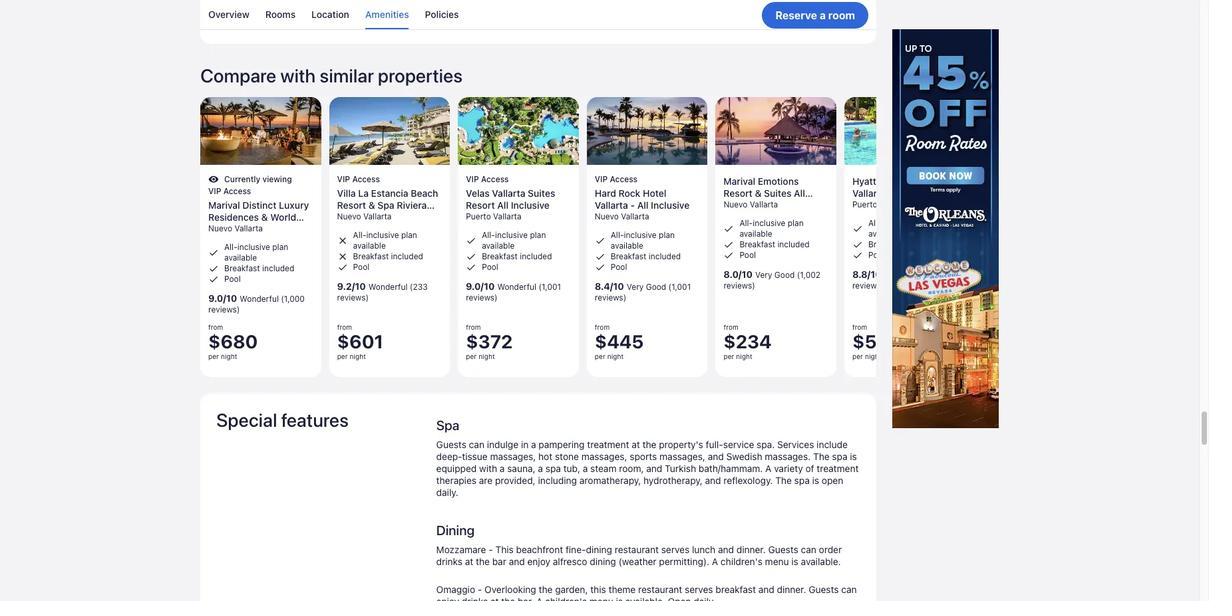 Task type: describe. For each thing, give the bounding box(es) containing it.
$234
[[724, 331, 772, 353]]

a inside spa guests can indulge in a pampering treatment at the property's full-service spa. services include deep-tissue massages, hot stone massages, sports massages, and swedish massages. the spa is equipped with a sauna, a spa tub, a steam room, and turkish bath/hammam. a variety of treatment therapies are provided, including aromatherapy, hydrotherapy, and reflexology. the spa is open daily.
[[766, 463, 772, 474]]

- inside omaggio - overlooking the garden, this theme restaurant serves breakfast and dinner. guests can enjoy drinks at the bar. a children's menu is available. open daily.
[[478, 584, 482, 596]]

room,
[[619, 463, 644, 474]]

very for 8.4/10
[[627, 283, 644, 293]]

beachfront
[[516, 544, 563, 556]]

6 out of 30 element
[[845, 97, 966, 378]]

steam
[[591, 463, 617, 474]]

aromatherapy,
[[580, 475, 641, 486]]

reviews) for wonderful (1,001 reviews)
[[466, 293, 498, 303]]

emotions
[[758, 176, 799, 187]]

all-inclusive plan available for $680
[[224, 243, 288, 263]]

of
[[806, 463, 815, 474]]

(1,000
[[281, 295, 305, 305]]

breakfast for $680
[[224, 264, 260, 274]]

at inside mozzamare - this beachfront fine-dining restaurant serves lunch and dinner. guests can order drinks at the bar and enjoy alfresco dining (weather permitting). a children's menu is available.
[[465, 556, 474, 568]]

a inside omaggio - overlooking the garden, this theme restaurant serves breakfast and dinner. guests can enjoy drinks at the bar. a children's menu is available. open daily.
[[537, 596, 543, 602]]

bar
[[492, 556, 507, 568]]

a up "provided," at the bottom
[[500, 463, 505, 474]]

(1,235
[[921, 271, 944, 281]]

mozzamare
[[436, 544, 486, 556]]

plan inside 6 out of 30 element
[[917, 219, 933, 229]]

nuevo inside vip access hard rock hotel vallarta - all inclusive nuevo vallarta
[[595, 212, 619, 222]]

spa inside 'marival distinct luxury residences & world spa all inclusive'
[[208, 224, 225, 236]]

and down the sports
[[647, 463, 663, 474]]

xsmall image inside 5 out of 30 element
[[724, 251, 735, 261]]

inclusive inside 5 out of 30 element
[[753, 219, 786, 229]]

night for $445
[[608, 353, 624, 361]]

dining
[[436, 523, 475, 538]]

(1,001 inside very good (1,001 reviews)
[[669, 283, 691, 293]]

serves inside omaggio - overlooking the garden, this theme restaurant serves breakfast and dinner. guests can enjoy drinks at the bar. a children's menu is available. open daily.
[[685, 584, 713, 596]]

guests inside spa guests can indulge in a pampering treatment at the property's full-service spa. services include deep-tissue massages, hot stone massages, sports massages, and swedish massages. the spa is equipped with a sauna, a spa tub, a steam room, and turkish bath/hammam. a variety of treatment therapies are provided, including aromatherapy, hydrotherapy, and reflexology. the spa is open daily.
[[436, 439, 467, 450]]

from for $445
[[595, 324, 610, 332]]

and down full-
[[708, 451, 724, 462]]

is inside mozzamare - this beachfront fine-dining restaurant serves lunch and dinner. guests can order drinks at the bar and enjoy alfresco dining (weather permitting). a children's menu is available.
[[792, 556, 799, 568]]

night for $234
[[736, 353, 753, 361]]

vallarta inside 1 out of 30 element
[[235, 224, 263, 234]]

available for $372
[[482, 241, 515, 251]]

all inside vip access hard rock hotel vallarta - all inclusive nuevo vallarta
[[638, 200, 649, 211]]

all-inclusive plan available inside 5 out of 30 element
[[740, 219, 804, 239]]

services
[[778, 439, 814, 450]]

access for $372
[[481, 175, 509, 185]]

location
[[312, 9, 349, 20]]

amenities
[[365, 9, 409, 20]]

daily. inside spa guests can indulge in a pampering treatment at the property's full-service spa. services include deep-tissue massages, hot stone massages, sports massages, and swedish massages. the spa is equipped with a sauna, a spa tub, a steam room, and turkish bath/hammam. a variety of treatment therapies are provided, including aromatherapy, hydrotherapy, and reflexology. the spa is open daily.
[[436, 487, 459, 498]]

included inside 5 out of 30 element
[[778, 240, 810, 250]]

all inside 'marival distinct luxury residences & world spa all inclusive'
[[228, 224, 239, 236]]

inclusive inside 4 out of 30 element
[[624, 231, 657, 241]]

breakfast for $372
[[482, 252, 518, 262]]

sauna,
[[507, 463, 536, 474]]

fine-
[[566, 544, 586, 556]]

including
[[538, 475, 577, 486]]

inclusive inside 'marival distinct luxury residences & world spa all inclusive'
[[241, 224, 280, 236]]

plan inside 5 out of 30 element
[[788, 219, 804, 229]]

& inside marival emotions resort & suites all inclusive
[[755, 188, 762, 199]]

night for $372
[[479, 353, 495, 361]]

inclusive inside 2 out of 30 element
[[366, 231, 399, 241]]

very good (1,002 reviews)
[[724, 271, 821, 291]]

xsmall image inside 1 out of 30 element
[[208, 175, 224, 186]]

deep-
[[436, 451, 462, 462]]

therapies
[[436, 475, 477, 486]]

viewing
[[263, 175, 292, 185]]

all- inside 1 out of 30 element
[[224, 243, 238, 253]]

marival for marival distinct luxury residences & world spa all inclusive
[[208, 200, 240, 212]]

can inside spa guests can indulge in a pampering treatment at the property's full-service spa. services include deep-tissue massages, hot stone massages, sports massages, and swedish massages. the spa is equipped with a sauna, a spa tub, a steam room, and turkish bath/hammam. a variety of treatment therapies are provided, including aromatherapy, hydrotherapy, and reflexology. the spa is open daily.
[[469, 439, 485, 450]]

included for $445
[[649, 252, 681, 262]]

from for $234
[[724, 324, 739, 332]]

property's
[[659, 439, 704, 450]]

from $372 per night
[[466, 324, 513, 361]]

2 vertical spatial spa
[[795, 475, 810, 486]]

enjoy inside omaggio - overlooking the garden, this theme restaurant serves breakfast and dinner. guests can enjoy drinks at the bar. a children's menu is available. open daily.
[[436, 596, 459, 602]]

the inside spa guests can indulge in a pampering treatment at the property's full-service spa. services include deep-tissue massages, hot stone massages, sports massages, and swedish massages. the spa is equipped with a sauna, a spa tub, a steam room, and turkish bath/hammam. a variety of treatment therapies are provided, including aromatherapy, hydrotherapy, and reflexology. the spa is open daily.
[[643, 439, 657, 450]]

special features
[[216, 409, 349, 431]]

reflexology.
[[724, 475, 773, 486]]

stone
[[555, 451, 579, 462]]

xsmall image inside 2 out of 30 element
[[337, 236, 348, 247]]

vallarta inside 2 out of 30 element
[[363, 212, 392, 222]]

can inside omaggio - overlooking the garden, this theme restaurant serves breakfast and dinner. guests can enjoy drinks at the bar. a children's menu is available. open daily.
[[842, 584, 857, 596]]

luxury
[[279, 200, 309, 212]]

nayarit
[[337, 212, 369, 223]]

(weather
[[619, 556, 657, 568]]

- inside mozzamare - this beachfront fine-dining restaurant serves lunch and dinner. guests can order drinks at the bar and enjoy alfresco dining (weather permitting). a children's menu is available.
[[489, 544, 493, 556]]

pool for $445
[[611, 263, 627, 273]]

open
[[668, 596, 691, 602]]

1 out of 30 element
[[200, 97, 321, 378]]

vallarta inside 5 out of 30 element
[[750, 200, 778, 210]]

0 vertical spatial dining
[[586, 544, 612, 556]]

pool inside 5 out of 30 element
[[740, 251, 756, 261]]

spa inside spa guests can indulge in a pampering treatment at the property's full-service spa. services include deep-tissue massages, hot stone massages, sports massages, and swedish massages. the spa is equipped with a sauna, a spa tub, a steam room, and turkish bath/hammam. a variety of treatment therapies are provided, including aromatherapy, hydrotherapy, and reflexology. the spa is open daily.
[[436, 418, 460, 433]]

breakfast included for $680
[[224, 264, 294, 274]]

pampering
[[539, 439, 585, 450]]

provided,
[[495, 475, 536, 486]]

breakfast included inside 5 out of 30 element
[[740, 240, 810, 250]]

inclusive inside vip access hard rock hotel vallarta - all inclusive nuevo vallarta
[[651, 200, 690, 211]]

exterior
[[737, 16, 769, 28]]

and down this
[[509, 556, 525, 568]]

spa guests can indulge in a pampering treatment at the property's full-service spa. services include deep-tissue massages, hot stone massages, sports massages, and swedish massages. the spa is equipped with a sauna, a spa tub, a steam room, and turkish bath/hammam. a variety of treatment therapies are provided, including aromatherapy, hydrotherapy, and reflexology. the spa is open daily.
[[436, 418, 859, 498]]

pool inside 6 out of 30 element
[[869, 251, 885, 261]]

1 vertical spatial puerto
[[853, 200, 878, 210]]

from for $601
[[337, 324, 352, 332]]

vip access villa la estancia beach resort & spa riviera nayarit - all inclusive
[[337, 175, 438, 223]]

sports
[[630, 451, 657, 462]]

xsmall image inside 4 out of 30 element
[[595, 236, 606, 247]]

breakfast included for $601
[[353, 252, 423, 262]]

inclusive inside marival emotions resort & suites all inclusive
[[724, 200, 763, 211]]

compare with similar properties
[[200, 65, 463, 87]]

reviews) for wonderful (1,000 reviews)
[[208, 305, 240, 315]]

all inside the vip access villa la estancia beach resort & spa riviera nayarit - all inclusive
[[378, 212, 389, 223]]

menu inside mozzamare - this beachfront fine-dining restaurant serves lunch and dinner. guests can order drinks at the bar and enjoy alfresco dining (weather permitting). a children's menu is available.
[[765, 556, 789, 568]]

all inside marival emotions resort & suites all inclusive
[[794, 188, 805, 199]]

plan for $601
[[401, 231, 417, 241]]

all-inclusive plan available for $601
[[353, 231, 417, 251]]

can inside mozzamare - this beachfront fine-dining restaurant serves lunch and dinner. guests can order drinks at the bar and enjoy alfresco dining (weather permitting). a children's menu is available.
[[801, 544, 817, 556]]

distinct
[[243, 200, 277, 212]]

enjoy inside mozzamare - this beachfront fine-dining restaurant serves lunch and dinner. guests can order drinks at the bar and enjoy alfresco dining (weather permitting). a children's menu is available.
[[528, 556, 551, 568]]

spa.
[[757, 439, 775, 450]]

available inside 5 out of 30 element
[[740, 229, 773, 239]]

per for $372
[[466, 353, 477, 361]]

open
[[822, 475, 844, 486]]

2 massages, from the left
[[582, 451, 627, 462]]

very for 8.0/10
[[756, 271, 773, 281]]

overview
[[208, 9, 250, 20]]

lunch
[[692, 544, 716, 556]]

from $548 per night
[[853, 324, 902, 361]]

breakfast included for $445
[[611, 252, 681, 262]]

available for $445
[[611, 241, 644, 251]]

features
[[281, 409, 349, 431]]

xsmall image inside 6 out of 30 element
[[853, 251, 863, 261]]

all- inside the hyatt ziva puerto vallarta - all-inclusive puerto vallarta
[[895, 188, 911, 199]]

(1,001 inside wonderful (1,001 reviews)
[[539, 283, 561, 293]]

$680
[[208, 331, 258, 353]]

access inside 1 out of 30 element
[[224, 187, 251, 197]]

estancia
[[371, 188, 408, 199]]

from $601 per night
[[337, 324, 384, 361]]

plan for $372
[[530, 231, 546, 241]]

ziva
[[879, 176, 898, 187]]

inclusive inside vip access velas vallarta suites resort all inclusive puerto vallarta
[[511, 200, 550, 211]]

& inside 'marival distinct luxury residences & world spa all inclusive'
[[261, 212, 268, 224]]

a inside mozzamare - this beachfront fine-dining restaurant serves lunch and dinner. guests can order drinks at the bar and enjoy alfresco dining (weather permitting). a children's menu is available.
[[712, 556, 718, 568]]

1 vertical spatial treatment
[[817, 463, 859, 474]]

available for $601
[[353, 241, 386, 251]]

swedish
[[727, 451, 763, 462]]

resort inside the vip access villa la estancia beach resort & spa riviera nayarit - all inclusive
[[337, 200, 366, 211]]

mozzamare - this beachfront fine-dining restaurant serves lunch and dinner. guests can order drinks at the bar and enjoy alfresco dining (weather permitting). a children's menu is available.
[[436, 544, 842, 568]]

drinks inside omaggio - overlooking the garden, this theme restaurant serves breakfast and dinner. guests can enjoy drinks at the bar. a children's menu is available. open daily.
[[462, 596, 488, 602]]

previous property image
[[192, 230, 208, 246]]

reserve a room
[[776, 9, 855, 21]]

4 out of 30 element
[[587, 97, 708, 378]]

0 vertical spatial treatment
[[587, 439, 629, 450]]

reviews) inside very good (1,002 reviews)
[[724, 281, 755, 291]]

excellent
[[885, 271, 919, 281]]

very good (1,001 reviews)
[[595, 283, 691, 303]]

nuevo inside 5 out of 30 element
[[724, 200, 748, 210]]

children's inside omaggio - overlooking the garden, this theme restaurant serves breakfast and dinner. guests can enjoy drinks at the bar. a children's menu is available. open daily.
[[545, 596, 587, 602]]

rock
[[619, 188, 641, 199]]

marival for marival emotions resort & suites all inclusive
[[724, 176, 756, 187]]

$548
[[853, 331, 902, 353]]

from $234 per night
[[724, 324, 772, 361]]

amenities link
[[365, 0, 409, 29]]

wonderful (233 reviews)
[[337, 283, 428, 303]]

8.8/10
[[853, 269, 882, 281]]

overview link
[[208, 0, 250, 29]]

permitting).
[[659, 556, 710, 568]]

suites for &
[[764, 188, 792, 199]]

3 massages, from the left
[[660, 451, 706, 462]]

this
[[496, 544, 514, 556]]

daily. inside omaggio - overlooking the garden, this theme restaurant serves breakfast and dinner. guests can enjoy drinks at the bar. a children's menu is available. open daily.
[[694, 596, 716, 602]]

8.0/10
[[724, 269, 753, 281]]

inclusive inside the hyatt ziva puerto vallarta - all-inclusive puerto vallarta
[[911, 188, 949, 199]]

access left via
[[689, 16, 719, 28]]

all- inside 2 out of 30 element
[[353, 231, 366, 241]]

residences
[[208, 212, 259, 224]]

all- inside 3 out of 30 element
[[482, 231, 495, 241]]

tissue
[[462, 451, 488, 462]]

all- up next property icon
[[869, 219, 882, 229]]

resort inside vip access velas vallarta suites resort all inclusive puerto vallarta
[[466, 200, 495, 211]]

bath/hammam.
[[699, 463, 763, 474]]

the inside mozzamare - this beachfront fine-dining restaurant serves lunch and dinner. guests can order drinks at the bar and enjoy alfresco dining (weather permitting). a children's menu is available.
[[476, 556, 490, 568]]

alfresco
[[553, 556, 587, 568]]

wonderful (1,001 reviews)
[[466, 283, 561, 303]]

available for $680
[[224, 254, 257, 263]]

service
[[723, 439, 754, 450]]

dinner. inside mozzamare - this beachfront fine-dining restaurant serves lunch and dinner. guests can order drinks at the bar and enjoy alfresco dining (weather permitting). a children's menu is available.
[[737, 544, 766, 556]]

serves inside mozzamare - this beachfront fine-dining restaurant serves lunch and dinner. guests can order drinks at the bar and enjoy alfresco dining (weather permitting). a children's menu is available.
[[662, 544, 690, 556]]

arcade image
[[200, 97, 321, 165]]

hard
[[595, 188, 616, 199]]

all inside vip access velas vallarta suites resort all inclusive puerto vallarta
[[497, 200, 509, 211]]

a down the hot
[[538, 463, 543, 474]]

policies
[[425, 9, 459, 20]]

0 vertical spatial the
[[813, 451, 830, 462]]

wonderful for $680
[[240, 295, 279, 305]]

similar
[[320, 65, 374, 87]]

order
[[819, 544, 842, 556]]

and inside omaggio - overlooking the garden, this theme restaurant serves breakfast and dinner. guests can enjoy drinks at the bar. a children's menu is available. open daily.
[[759, 584, 775, 596]]

pool for $680
[[224, 275, 241, 285]]

wonderful (1,000 reviews)
[[208, 295, 305, 315]]

children's activities image
[[845, 97, 966, 165]]

inclusive inside 1 out of 30 element
[[238, 243, 270, 253]]

beach image
[[329, 97, 450, 165]]

breakfast inside 5 out of 30 element
[[740, 240, 776, 250]]

per for $234
[[724, 353, 735, 361]]

vip inside 1 out of 30 element
[[208, 187, 221, 197]]

included for $601
[[391, 252, 423, 262]]

puerto inside vip access velas vallarta suites resort all inclusive puerto vallarta
[[466, 212, 491, 222]]

2 horizontal spatial spa
[[832, 451, 848, 462]]

- inside vip access hard rock hotel vallarta - all inclusive nuevo vallarta
[[631, 200, 635, 211]]

available. inside mozzamare - this beachfront fine-dining restaurant serves lunch and dinner. guests can order drinks at the bar and enjoy alfresco dining (weather permitting). a children's menu is available.
[[801, 556, 841, 568]]



Task type: vqa. For each thing, say whether or not it's contained in the screenshot.


Task type: locate. For each thing, give the bounding box(es) containing it.
the down include
[[813, 451, 830, 462]]

from for $680
[[208, 324, 223, 332]]

massages.
[[765, 451, 811, 462]]

1 horizontal spatial the
[[813, 451, 830, 462]]

3 out of 30 element
[[458, 97, 579, 378]]

1 horizontal spatial resort
[[466, 200, 495, 211]]

available. inside omaggio - overlooking the garden, this theme restaurant serves breakfast and dinner. guests can enjoy drinks at the bar. a children's menu is available. open daily.
[[626, 596, 666, 602]]

available inside 1 out of 30 element
[[224, 254, 257, 263]]

0 horizontal spatial spa
[[208, 224, 225, 236]]

spa down estancia
[[378, 200, 395, 211]]

2 horizontal spatial resort
[[724, 188, 753, 199]]

1 horizontal spatial daily.
[[694, 596, 716, 602]]

access via exterior corridors
[[689, 16, 811, 28]]

plan for $680
[[272, 243, 288, 253]]

nuevo vallarta down emotions
[[724, 200, 778, 210]]

resort
[[724, 188, 753, 199], [337, 200, 366, 211], [466, 200, 495, 211]]

good
[[775, 271, 795, 281], [646, 283, 667, 293]]

at inside omaggio - overlooking the garden, this theme restaurant serves breakfast and dinner. guests can enjoy drinks at the bar. a children's menu is available. open daily.
[[491, 596, 499, 602]]

properties
[[378, 65, 463, 87]]

included up (1,002
[[778, 240, 810, 250]]

suites inside marival emotions resort & suites all inclusive
[[764, 188, 792, 199]]

0 horizontal spatial massages,
[[490, 451, 536, 462]]

2 vertical spatial can
[[842, 584, 857, 596]]

1 horizontal spatial with
[[479, 463, 497, 474]]

night
[[221, 353, 237, 361], [350, 353, 366, 361], [479, 353, 495, 361], [608, 353, 624, 361], [736, 353, 753, 361], [865, 353, 882, 361]]

children's inside mozzamare - this beachfront fine-dining restaurant serves lunch and dinner. guests can order drinks at the bar and enjoy alfresco dining (weather permitting). a children's menu is available.
[[721, 556, 763, 568]]

from inside from $372 per night
[[466, 324, 481, 332]]

nuevo vallarta inside 5 out of 30 element
[[724, 200, 778, 210]]

all- inside 5 out of 30 element
[[740, 219, 753, 229]]

0 vertical spatial spa
[[832, 451, 848, 462]]

0 vertical spatial drinks
[[436, 556, 463, 568]]

full-
[[706, 439, 723, 450]]

2 vertical spatial spa
[[436, 418, 460, 433]]

1 horizontal spatial suites
[[764, 188, 792, 199]]

hyatt
[[853, 176, 877, 187]]

treatment
[[587, 439, 629, 450], [817, 463, 859, 474]]

indulge
[[487, 439, 519, 450]]

garden,
[[555, 584, 588, 596]]

spa
[[832, 451, 848, 462], [546, 463, 561, 474], [795, 475, 810, 486]]

plan down hotel
[[659, 231, 675, 241]]

plan down riviera
[[401, 231, 417, 241]]

5 night from the left
[[736, 353, 753, 361]]

night for $601
[[350, 353, 366, 361]]

2 per from the left
[[337, 353, 348, 361]]

from for $372
[[466, 324, 481, 332]]

and right the lunch on the bottom right of page
[[718, 544, 734, 556]]

2 horizontal spatial spa
[[436, 418, 460, 433]]

included up wonderful (1,001 reviews)
[[520, 252, 552, 262]]

list
[[200, 0, 877, 29]]

nuevo vallarta inside 1 out of 30 element
[[208, 224, 263, 234]]

1 (1,001 from the left
[[539, 283, 561, 293]]

0 horizontal spatial the
[[776, 475, 792, 486]]

per for $680
[[208, 353, 219, 361]]

2 out of 30 element
[[329, 97, 450, 378]]

from $445 per night
[[595, 324, 644, 361]]

reserve a room button
[[762, 2, 869, 28]]

reviews) inside very good (1,001 reviews)
[[595, 293, 627, 303]]

5 out of 30 element
[[716, 97, 837, 378]]

0 horizontal spatial with
[[280, 65, 316, 87]]

- down ziva on the right top of the page
[[889, 188, 893, 199]]

9.2/10
[[337, 281, 366, 293]]

night for $548
[[865, 353, 882, 361]]

reviews) for wonderful (233 reviews)
[[337, 293, 369, 303]]

from $680 per night
[[208, 324, 258, 361]]

0 horizontal spatial a
[[537, 596, 543, 602]]

at
[[632, 439, 640, 450], [465, 556, 474, 568], [491, 596, 499, 602]]

a right in
[[531, 439, 536, 450]]

0 vertical spatial marival
[[724, 176, 756, 187]]

dining up alfresco
[[586, 544, 612, 556]]

and
[[708, 451, 724, 462], [647, 463, 663, 474], [705, 475, 721, 486], [718, 544, 734, 556], [509, 556, 525, 568], [759, 584, 775, 596]]

enjoy
[[528, 556, 551, 568], [436, 596, 459, 602]]

from down 9.2/10
[[337, 324, 352, 332]]

1 vertical spatial dining
[[590, 556, 616, 568]]

0 horizontal spatial menu
[[590, 596, 614, 602]]

outdoor pool image
[[716, 97, 837, 165]]

1 vertical spatial nuevo vallarta
[[337, 212, 392, 222]]

available up 8.4/10
[[611, 241, 644, 251]]

0 horizontal spatial very
[[627, 283, 644, 293]]

with left similar
[[280, 65, 316, 87]]

inclusive inside the vip access villa la estancia beach resort & spa riviera nayarit - all inclusive
[[392, 212, 430, 223]]

nuevo vallarta down la
[[337, 212, 392, 222]]

breakfast included inside 4 out of 30 element
[[611, 252, 681, 262]]

from for $548
[[853, 324, 868, 332]]

breakfast inside 3 out of 30 element
[[482, 252, 518, 262]]

breakfast inside 6 out of 30 element
[[869, 240, 904, 250]]

breakfast up 9.2/10
[[353, 252, 389, 262]]

drinks inside mozzamare - this beachfront fine-dining restaurant serves lunch and dinner. guests can order drinks at the bar and enjoy alfresco dining (weather permitting). a children's menu is available.
[[436, 556, 463, 568]]

4 from from the left
[[595, 324, 610, 332]]

breakfast included up very good (1,001 reviews)
[[611, 252, 681, 262]]

included up the (233
[[391, 252, 423, 262]]

3 night from the left
[[479, 353, 495, 361]]

xsmall image
[[724, 224, 735, 235], [853, 224, 863, 235], [466, 236, 477, 247], [595, 236, 606, 247], [724, 240, 735, 251], [853, 240, 863, 251], [208, 248, 219, 259], [337, 252, 348, 263], [337, 263, 348, 273], [466, 263, 477, 273], [208, 264, 219, 275], [208, 275, 219, 285]]

1 vertical spatial spa
[[208, 224, 225, 236]]

puerto down velas
[[466, 212, 491, 222]]

dinner. inside omaggio - overlooking the garden, this theme restaurant serves breakfast and dinner. guests can enjoy drinks at the bar. a children's menu is available. open daily.
[[777, 584, 806, 596]]

nuevo inside 1 out of 30 element
[[208, 224, 232, 234]]

breakfast
[[716, 584, 756, 596]]

vip for $601
[[337, 175, 350, 185]]

0 horizontal spatial suites
[[528, 188, 555, 199]]

is inside omaggio - overlooking the garden, this theme restaurant serves breakfast and dinner. guests can enjoy drinks at the bar. a children's menu is available. open daily.
[[616, 596, 623, 602]]

0 horizontal spatial 9.0/10
[[208, 293, 237, 305]]

all-inclusive plan available down the hyatt ziva puerto vallarta - all-inclusive puerto vallarta
[[869, 219, 933, 239]]

access up rock
[[610, 175, 638, 185]]

0 vertical spatial dinner.
[[737, 544, 766, 556]]

restaurant
[[615, 544, 659, 556], [638, 584, 683, 596]]

the up the sports
[[643, 439, 657, 450]]

the
[[643, 439, 657, 450], [476, 556, 490, 568], [539, 584, 553, 596], [501, 596, 515, 602]]

at inside spa guests can indulge in a pampering treatment at the property's full-service spa. services include deep-tissue massages, hot stone massages, sports massages, and swedish massages. the spa is equipped with a sauna, a spa tub, a steam room, and turkish bath/hammam. a variety of treatment therapies are provided, including aromatherapy, hydrotherapy, and reflexology. the spa is open daily.
[[632, 439, 640, 450]]

1 vertical spatial drinks
[[462, 596, 488, 602]]

exterior image for $445
[[587, 97, 708, 165]]

0 horizontal spatial treatment
[[587, 439, 629, 450]]

per for $601
[[337, 353, 348, 361]]

2 horizontal spatial &
[[755, 188, 762, 199]]

omaggio - overlooking the garden, this theme restaurant serves breakfast and dinner. guests can enjoy drinks at the bar. a children's menu is available. open daily.
[[436, 584, 857, 602]]

xsmall image
[[208, 175, 224, 186], [337, 236, 348, 247], [724, 251, 735, 261], [853, 251, 863, 261], [466, 252, 477, 263], [595, 252, 606, 263], [595, 263, 606, 273]]

inclusive
[[511, 200, 550, 211], [651, 200, 690, 211], [724, 200, 763, 211], [392, 212, 430, 223], [241, 224, 280, 236]]

5 from from the left
[[724, 324, 739, 332]]

very right 8.0/10
[[756, 271, 773, 281]]

reviews) inside excellent (1,235 reviews)
[[853, 281, 884, 291]]

included up very good (1,001 reviews)
[[649, 252, 681, 262]]

suites down emotions
[[764, 188, 792, 199]]

overlooking
[[485, 584, 536, 596]]

per
[[208, 353, 219, 361], [337, 353, 348, 361], [466, 353, 477, 361], [595, 353, 606, 361], [724, 353, 735, 361], [853, 353, 863, 361]]

all-inclusive plan available inside 2 out of 30 element
[[353, 231, 417, 251]]

- left this
[[489, 544, 493, 556]]

spa down of
[[795, 475, 810, 486]]

1 vertical spatial at
[[465, 556, 474, 568]]

8.4/10
[[595, 281, 624, 293]]

&
[[755, 188, 762, 199], [369, 200, 375, 211], [261, 212, 268, 224]]

guests left order
[[769, 544, 799, 556]]

all-inclusive plan available inside 1 out of 30 element
[[224, 243, 288, 263]]

plan down world
[[272, 243, 288, 253]]

all-inclusive plan available inside 6 out of 30 element
[[869, 219, 933, 239]]

breakfast included up the wonderful (233 reviews)
[[353, 252, 423, 262]]

night inside from $234 per night
[[736, 353, 753, 361]]

- right omaggio on the left of the page
[[478, 584, 482, 596]]

breakfast for $601
[[353, 252, 389, 262]]

xsmall image inside 3 out of 30 element
[[466, 252, 477, 263]]

per for $548
[[853, 353, 863, 361]]

treatment up steam at the bottom
[[587, 439, 629, 450]]

0 vertical spatial guests
[[436, 439, 467, 450]]

2 vertical spatial guests
[[809, 584, 839, 596]]

night for $680
[[221, 353, 237, 361]]

pool up 8.4/10
[[611, 263, 627, 273]]

spa up including at the bottom of the page
[[546, 463, 561, 474]]

guests
[[436, 439, 467, 450], [769, 544, 799, 556], [809, 584, 839, 596]]

0 vertical spatial &
[[755, 188, 762, 199]]

very
[[756, 271, 773, 281], [627, 283, 644, 293]]

a right tub,
[[583, 463, 588, 474]]

(1,002
[[797, 271, 821, 281]]

a
[[766, 463, 772, 474], [712, 556, 718, 568], [537, 596, 543, 602]]

access down 'currently'
[[224, 187, 251, 197]]

3 per from the left
[[466, 353, 477, 361]]

night inside from $680 per night
[[221, 353, 237, 361]]

good for 8.4/10
[[646, 283, 667, 293]]

nuevo vallarta for $680
[[208, 224, 263, 234]]

0 horizontal spatial daily.
[[436, 487, 459, 498]]

reserve
[[776, 9, 817, 21]]

all-inclusive plan available for $372
[[482, 231, 546, 251]]

breakfast included inside 6 out of 30 element
[[869, 240, 939, 250]]

the left garden,
[[539, 584, 553, 596]]

breakfast included inside 3 out of 30 element
[[482, 252, 552, 262]]

2 (1,001 from the left
[[669, 283, 691, 293]]

1 from from the left
[[208, 324, 223, 332]]

1 vertical spatial good
[[646, 283, 667, 293]]

1 suites from the left
[[528, 188, 555, 199]]

0 vertical spatial good
[[775, 271, 795, 281]]

1 horizontal spatial treatment
[[817, 463, 859, 474]]

resort inside marival emotions resort & suites all inclusive
[[724, 188, 753, 199]]

restaurant inside mozzamare - this beachfront fine-dining restaurant serves lunch and dinner. guests can order drinks at the bar and enjoy alfresco dining (weather permitting). a children's menu is available.
[[615, 544, 659, 556]]

breakfast for $445
[[611, 252, 647, 262]]

included inside 4 out of 30 element
[[649, 252, 681, 262]]

the down overlooking at the bottom of page
[[501, 596, 515, 602]]

in
[[521, 439, 529, 450]]

0 horizontal spatial nuevo vallarta
[[208, 224, 263, 234]]

vip inside vip access velas vallarta suites resort all inclusive puerto vallarta
[[466, 175, 479, 185]]

1 vertical spatial available.
[[626, 596, 666, 602]]

vip
[[337, 175, 350, 185], [466, 175, 479, 185], [595, 175, 608, 185], [208, 187, 221, 197]]

serves up "open"
[[685, 584, 713, 596]]

1 per from the left
[[208, 353, 219, 361]]

with up are
[[479, 463, 497, 474]]

good inside very good (1,001 reviews)
[[646, 283, 667, 293]]

per inside from $234 per night
[[724, 353, 735, 361]]

1 night from the left
[[221, 353, 237, 361]]

policies link
[[425, 0, 459, 29]]

breakfast included up excellent
[[869, 240, 939, 250]]

vip up velas
[[466, 175, 479, 185]]

1 vertical spatial very
[[627, 283, 644, 293]]

theme
[[609, 584, 636, 596]]

dining up the this
[[590, 556, 616, 568]]

from inside the from $445 per night
[[595, 324, 610, 332]]

this
[[591, 584, 606, 596]]

spa up deep-
[[436, 418, 460, 433]]

daily. right "open"
[[694, 596, 716, 602]]

1 exterior image from the left
[[458, 97, 579, 165]]

exterior image
[[458, 97, 579, 165], [587, 97, 708, 165]]

1 horizontal spatial a
[[712, 556, 718, 568]]

5 per from the left
[[724, 353, 735, 361]]

1 horizontal spatial children's
[[721, 556, 763, 568]]

1 vertical spatial children's
[[545, 596, 587, 602]]

pool
[[740, 251, 756, 261], [869, 251, 885, 261], [353, 263, 370, 273], [482, 263, 499, 273], [611, 263, 627, 273], [224, 275, 241, 285]]

1 massages, from the left
[[490, 451, 536, 462]]

0 vertical spatial menu
[[765, 556, 789, 568]]

1 vertical spatial daily.
[[694, 596, 716, 602]]

vip up hard
[[595, 175, 608, 185]]

restaurant up "open"
[[638, 584, 683, 596]]

special
[[216, 409, 277, 431]]

0 vertical spatial puerto
[[900, 176, 930, 187]]

marival distinct luxury residences & world spa all inclusive
[[208, 200, 309, 236]]

0 vertical spatial available.
[[801, 556, 841, 568]]

turkish
[[665, 463, 696, 474]]

pool up 9.2/10
[[353, 263, 370, 273]]

included up (1,000
[[262, 264, 294, 274]]

0 vertical spatial with
[[280, 65, 316, 87]]

spa down include
[[832, 451, 848, 462]]

vip for $445
[[595, 175, 608, 185]]

drinks down omaggio on the left of the page
[[462, 596, 488, 602]]

1 horizontal spatial wonderful
[[369, 283, 408, 293]]

1 horizontal spatial available.
[[801, 556, 841, 568]]

1 horizontal spatial (1,001
[[669, 283, 691, 293]]

massages, up steam at the bottom
[[582, 451, 627, 462]]

1 horizontal spatial nuevo vallarta
[[337, 212, 392, 222]]

& down emotions
[[755, 188, 762, 199]]

next property image
[[869, 230, 885, 246]]

included for $372
[[520, 252, 552, 262]]

inclusive
[[911, 188, 949, 199], [753, 219, 786, 229], [882, 219, 915, 229], [366, 231, 399, 241], [495, 231, 528, 241], [624, 231, 657, 241], [238, 243, 270, 253]]

all- down hard
[[611, 231, 624, 241]]

from inside from $680 per night
[[208, 324, 223, 332]]

good left (1,002
[[775, 271, 795, 281]]

spa inside the vip access villa la estancia beach resort & spa riviera nayarit - all inclusive
[[378, 200, 395, 211]]

access for $601
[[352, 175, 380, 185]]

access inside vip access hard rock hotel vallarta - all inclusive nuevo vallarta
[[610, 175, 638, 185]]

puerto down hyatt
[[853, 200, 878, 210]]

corridors
[[772, 16, 811, 28]]

at down overlooking at the bottom of page
[[491, 596, 499, 602]]

pool for $372
[[482, 263, 499, 273]]

marival
[[724, 176, 756, 187], [208, 200, 240, 212]]

plan down the hyatt ziva puerto vallarta - all-inclusive puerto vallarta
[[917, 219, 933, 229]]

0 horizontal spatial wonderful
[[240, 295, 279, 305]]

0 vertical spatial 9.0/10
[[466, 281, 495, 293]]

from down 8.4/10
[[595, 324, 610, 332]]

& inside the vip access villa la estancia beach resort & spa riviera nayarit - all inclusive
[[369, 200, 375, 211]]

reviews) down 9.2/10
[[337, 293, 369, 303]]

plan down marival emotions resort & suites all inclusive
[[788, 219, 804, 229]]

2 horizontal spatial at
[[632, 439, 640, 450]]

2 night from the left
[[350, 353, 366, 361]]

1 vertical spatial &
[[369, 200, 375, 211]]

pool for $601
[[353, 263, 370, 273]]

0 horizontal spatial guests
[[436, 439, 467, 450]]

-
[[889, 188, 893, 199], [631, 200, 635, 211], [371, 212, 376, 223], [489, 544, 493, 556], [478, 584, 482, 596]]

9.0/10 for $372
[[466, 281, 495, 293]]

access for $445
[[610, 175, 638, 185]]

vip inside the vip access villa la estancia beach resort & spa riviera nayarit - all inclusive
[[337, 175, 350, 185]]

breakfast included for $372
[[482, 252, 552, 262]]

1 horizontal spatial very
[[756, 271, 773, 281]]

1 vertical spatial spa
[[546, 463, 561, 474]]

plan inside 3 out of 30 element
[[530, 231, 546, 241]]

all-inclusive plan available down marival emotions resort & suites all inclusive
[[740, 219, 804, 239]]

2 vertical spatial puerto
[[466, 212, 491, 222]]

hotel
[[643, 188, 667, 199]]

0 horizontal spatial children's
[[545, 596, 587, 602]]

world
[[270, 212, 296, 224]]

0 horizontal spatial good
[[646, 283, 667, 293]]

pool up 8.0/10
[[740, 251, 756, 261]]

include
[[817, 439, 848, 450]]

2 horizontal spatial massages,
[[660, 451, 706, 462]]

1 horizontal spatial &
[[369, 200, 375, 211]]

omaggio
[[436, 584, 475, 596]]

1 horizontal spatial enjoy
[[528, 556, 551, 568]]

1 vertical spatial marival
[[208, 200, 240, 212]]

restaurant inside omaggio - overlooking the garden, this theme restaurant serves breakfast and dinner. guests can enjoy drinks at the bar. a children's menu is available. open daily.
[[638, 584, 683, 596]]

with inside spa guests can indulge in a pampering treatment at the property's full-service spa. services include deep-tissue massages, hot stone massages, sports massages, and swedish massages. the spa is equipped with a sauna, a spa tub, a steam room, and turkish bath/hammam. a variety of treatment therapies are provided, including aromatherapy, hydrotherapy, and reflexology. the spa is open daily.
[[479, 463, 497, 474]]

pool inside 1 out of 30 element
[[224, 275, 241, 285]]

pool inside 3 out of 30 element
[[482, 263, 499, 273]]

reviews) inside the wonderful (233 reviews)
[[337, 293, 369, 303]]

6 night from the left
[[865, 353, 882, 361]]

daily. down therapies
[[436, 487, 459, 498]]

from down 8.8/10
[[853, 324, 868, 332]]

1 horizontal spatial guests
[[769, 544, 799, 556]]

1 horizontal spatial spa
[[378, 200, 395, 211]]

a
[[820, 9, 826, 21], [531, 439, 536, 450], [500, 463, 505, 474], [538, 463, 543, 474], [583, 463, 588, 474]]

- inside the hyatt ziva puerto vallarta - all-inclusive puerto vallarta
[[889, 188, 893, 199]]

pool inside 4 out of 30 element
[[611, 263, 627, 273]]

breakfast included inside 2 out of 30 element
[[353, 252, 423, 262]]

9.0/10 inside 1 out of 30 element
[[208, 293, 237, 305]]

2 suites from the left
[[764, 188, 792, 199]]

0 horizontal spatial dinner.
[[737, 544, 766, 556]]

drinks down mozzamare
[[436, 556, 463, 568]]

beach
[[411, 188, 438, 199]]

0 vertical spatial very
[[756, 271, 773, 281]]

riviera
[[397, 200, 427, 211]]

plan down vip access velas vallarta suites resort all inclusive puerto vallarta at top
[[530, 231, 546, 241]]

good for 8.0/10
[[775, 271, 795, 281]]

excellent (1,235 reviews)
[[853, 271, 944, 291]]

6 per from the left
[[853, 353, 863, 361]]

all- down residences
[[224, 243, 238, 253]]

reviews) for excellent (1,235 reviews)
[[853, 281, 884, 291]]

0 horizontal spatial &
[[261, 212, 268, 224]]

a inside button
[[820, 9, 826, 21]]

0 horizontal spatial enjoy
[[436, 596, 459, 602]]

2 exterior image from the left
[[587, 97, 708, 165]]

2 vertical spatial at
[[491, 596, 499, 602]]

included inside 3 out of 30 element
[[520, 252, 552, 262]]

2 from from the left
[[337, 324, 352, 332]]

1 vertical spatial enjoy
[[436, 596, 459, 602]]

compare
[[200, 65, 276, 87]]

good inside very good (1,002 reviews)
[[775, 271, 795, 281]]

available down the hyatt ziva puerto vallarta - all-inclusive puerto vallarta
[[869, 229, 901, 239]]

per inside from $601 per night
[[337, 353, 348, 361]]

puerto right ziva on the right top of the page
[[900, 176, 930, 187]]

1 vertical spatial guests
[[769, 544, 799, 556]]

- inside the vip access villa la estancia beach resort & spa riviera nayarit - all inclusive
[[371, 212, 376, 223]]

vip access velas vallarta suites resort all inclusive puerto vallarta
[[466, 175, 555, 222]]

per for $445
[[595, 353, 606, 361]]

included up (1,235
[[907, 240, 939, 250]]

(1,001
[[539, 283, 561, 293], [669, 283, 691, 293]]

location link
[[312, 0, 349, 29]]

suites for vallarta
[[528, 188, 555, 199]]

0 horizontal spatial available.
[[626, 596, 666, 602]]

pool down next property icon
[[869, 251, 885, 261]]

4 night from the left
[[608, 353, 624, 361]]

treatment up open
[[817, 463, 859, 474]]

reviews)
[[724, 281, 755, 291], [853, 281, 884, 291], [337, 293, 369, 303], [466, 293, 498, 303], [595, 293, 627, 303], [208, 305, 240, 315]]

1 vertical spatial dinner.
[[777, 584, 806, 596]]

per inside from $548 per night
[[853, 353, 863, 361]]

plan for $445
[[659, 231, 675, 241]]

1 horizontal spatial dinner.
[[777, 584, 806, 596]]

nuevo
[[724, 200, 748, 210], [337, 212, 361, 222], [595, 212, 619, 222], [208, 224, 232, 234]]

per inside from $680 per night
[[208, 353, 219, 361]]

wonderful for $372
[[498, 283, 537, 293]]

available down marival emotions resort & suites all inclusive
[[740, 229, 773, 239]]

- right nayarit
[[371, 212, 376, 223]]

9.0/10 up $680
[[208, 293, 237, 305]]

0 vertical spatial at
[[632, 439, 640, 450]]

breakfast up 8.4/10
[[611, 252, 647, 262]]

0 vertical spatial spa
[[378, 200, 395, 211]]

hyatt ziva puerto vallarta - all-inclusive puerto vallarta
[[853, 176, 949, 210]]

all-inclusive plan available for $445
[[611, 231, 675, 251]]

serves up permitting).
[[662, 544, 690, 556]]

nuevo vallarta for $601
[[337, 212, 392, 222]]

reviews) down 8.8/10
[[853, 281, 884, 291]]

0 vertical spatial children's
[[721, 556, 763, 568]]

1 horizontal spatial can
[[801, 544, 817, 556]]

$445
[[595, 331, 644, 353]]

4 per from the left
[[595, 353, 606, 361]]

wonderful for $601
[[369, 283, 408, 293]]

pool up wonderful (1,000 reviews)
[[224, 275, 241, 285]]

inclusive inside 3 out of 30 element
[[495, 231, 528, 241]]

2 horizontal spatial guests
[[809, 584, 839, 596]]

wonderful inside wonderful (1,000 reviews)
[[240, 295, 279, 305]]

guests inside omaggio - overlooking the garden, this theme restaurant serves breakfast and dinner. guests can enjoy drinks at the bar. a children's menu is available. open daily.
[[809, 584, 839, 596]]

available inside 6 out of 30 element
[[869, 229, 901, 239]]

9.0/10 for $680
[[208, 293, 237, 305]]

and down bath/hammam.
[[705, 475, 721, 486]]

2 horizontal spatial can
[[842, 584, 857, 596]]

6 from from the left
[[853, 324, 868, 332]]

can up tissue
[[469, 439, 485, 450]]

vip access hard rock hotel vallarta - all inclusive nuevo vallarta
[[595, 175, 690, 222]]

access inside the vip access villa la estancia beach resort & spa riviera nayarit - all inclusive
[[352, 175, 380, 185]]

exterior image for $372
[[458, 97, 579, 165]]

nuevo inside 2 out of 30 element
[[337, 212, 361, 222]]

good right 8.4/10
[[646, 283, 667, 293]]

2 horizontal spatial nuevo vallarta
[[724, 200, 778, 210]]

& down distinct
[[261, 212, 268, 224]]

room
[[829, 9, 855, 21]]

equipped
[[436, 463, 477, 474]]

1 vertical spatial a
[[712, 556, 718, 568]]

plan inside 4 out of 30 element
[[659, 231, 675, 241]]

1 vertical spatial the
[[776, 475, 792, 486]]

currently
[[224, 175, 260, 185]]

0 horizontal spatial at
[[465, 556, 474, 568]]

is
[[850, 451, 857, 462], [813, 475, 820, 486], [792, 556, 799, 568], [616, 596, 623, 602]]

a left room
[[820, 9, 826, 21]]

1 horizontal spatial puerto
[[853, 200, 878, 210]]

included inside 6 out of 30 element
[[907, 240, 939, 250]]

all- down velas
[[482, 231, 495, 241]]

all-inclusive plan available inside 4 out of 30 element
[[611, 231, 675, 251]]

1 horizontal spatial exterior image
[[587, 97, 708, 165]]

list containing overview
[[200, 0, 877, 29]]

0 vertical spatial nuevo vallarta
[[724, 200, 778, 210]]

wonderful left the (233
[[369, 283, 408, 293]]

velas
[[466, 188, 490, 199]]

very right 8.4/10
[[627, 283, 644, 293]]

massages, down property's
[[660, 451, 706, 462]]

spa down residences
[[208, 224, 225, 236]]

dinner. right breakfast
[[777, 584, 806, 596]]

currently viewing
[[224, 175, 292, 185]]

per inside from $372 per night
[[466, 353, 477, 361]]

wonderful left (1,000
[[240, 295, 279, 305]]

and right breakfast
[[759, 584, 775, 596]]

1 vertical spatial with
[[479, 463, 497, 474]]

included for $680
[[262, 264, 294, 274]]

0 horizontal spatial exterior image
[[458, 97, 579, 165]]

included inside 2 out of 30 element
[[391, 252, 423, 262]]

1 vertical spatial serves
[[685, 584, 713, 596]]

available down residences
[[224, 254, 257, 263]]

dinner.
[[737, 544, 766, 556], [777, 584, 806, 596]]

pool inside 2 out of 30 element
[[353, 263, 370, 273]]

& down la
[[369, 200, 375, 211]]

0 horizontal spatial (1,001
[[539, 283, 561, 293]]

1 vertical spatial can
[[801, 544, 817, 556]]

vip for $372
[[466, 175, 479, 185]]

reviews) inside wonderful (1,000 reviews)
[[208, 305, 240, 315]]

3 from from the left
[[466, 324, 481, 332]]

can down order
[[842, 584, 857, 596]]

breakfast inside 2 out of 30 element
[[353, 252, 389, 262]]



